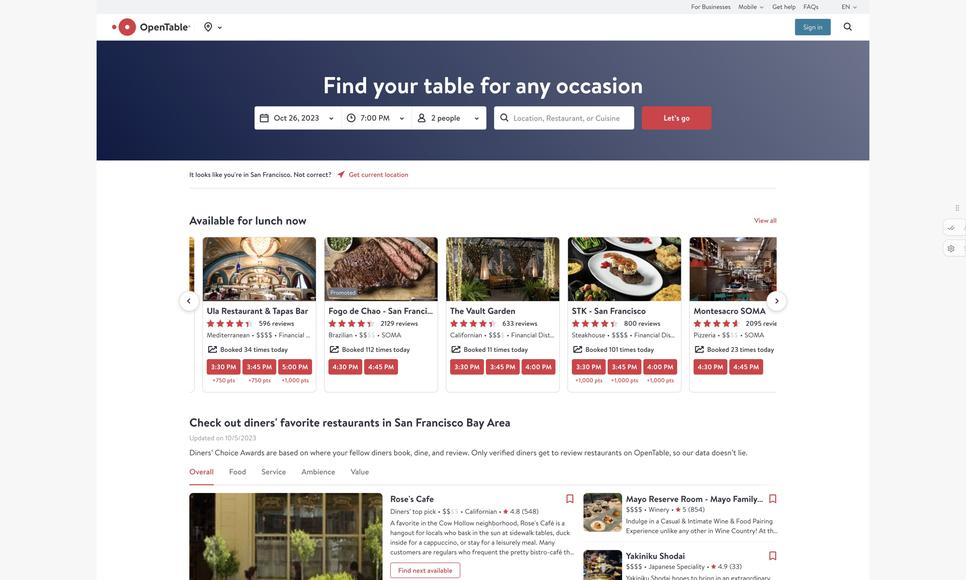 Task type: vqa. For each thing, say whether or not it's contained in the screenshot.


Task type: locate. For each thing, give the bounding box(es) containing it.
5 booked from the left
[[708, 345, 730, 354]]

1 horizontal spatial of
[[644, 565, 650, 574]]

0 horizontal spatial service
[[262, 467, 286, 477]]

None field
[[495, 106, 635, 130]]

4:45 pm link down booked 112 times today
[[365, 359, 398, 375]]

1 reviews from the left
[[272, 319, 294, 328]]

4:30 pm down pizzeria
[[698, 362, 724, 372]]

1 horizontal spatial 3:30 pm link
[[451, 359, 484, 375]]

1 3:30 pm link from the left
[[207, 359, 241, 375]]

financial district / embarcadero down stk
[[512, 330, 606, 339]]

3 reviews from the left
[[516, 319, 538, 328]]

$$$$ • winery
[[627, 505, 670, 514]]

1 horizontal spatial 4:45 pm
[[734, 362, 760, 372]]

choice
[[215, 447, 239, 458]]

and right dine,
[[432, 447, 444, 458]]

oct
[[274, 113, 287, 123]]

paired
[[683, 555, 701, 564]]

pts
[[227, 376, 235, 384], [263, 376, 271, 384], [301, 376, 309, 384], [595, 376, 603, 384], [631, 376, 639, 384], [667, 376, 675, 384]]

4:30 pm for fogo
[[333, 362, 359, 372]]

1 +750 from the left
[[213, 376, 226, 384]]

pts left 3:45 pm +750 pts
[[227, 376, 235, 384]]

family
[[644, 536, 663, 545]]

food down choice
[[229, 467, 246, 477]]

4:30 down pizzeria
[[698, 362, 713, 372]]

0 vertical spatial reserve
[[687, 536, 710, 545]]

1 horizontal spatial find
[[399, 566, 411, 575]]

booked left 112
[[342, 345, 364, 354]]

district for the vault garden
[[539, 330, 561, 339]]

booked for &
[[220, 345, 243, 354]]

times right 112
[[376, 345, 392, 354]]

3:30 pm link for vault
[[451, 359, 484, 375]]

so
[[674, 447, 681, 458]]

sign in button
[[796, 19, 832, 35]]

service
[[426, 557, 447, 566]]

today for &
[[271, 345, 288, 354]]

1 vertical spatial your
[[333, 447, 348, 458]]

a photo of fogo de chao - san francisco restaurant image
[[325, 237, 438, 301]]

4 today from the left
[[638, 345, 655, 354]]

4.2 stars image for -
[[572, 320, 619, 327]]

2 4:45 pm from the left
[[734, 362, 760, 372]]

diners' for diners' choice awards are based on where your fellow diners book, dine, and review. only verified diners get to review restaurants on opentable, so our data doesn't lie.
[[190, 447, 213, 458]]

$$ $$ up 23
[[723, 330, 739, 339]]

times for chao
[[376, 345, 392, 354]]

2 financial from the left
[[512, 330, 537, 339]]

fare
[[478, 567, 489, 576]]

2 4:30 from the left
[[698, 362, 713, 372]]

1 horizontal spatial 4:00
[[648, 362, 663, 372]]

+1,000 for 3:45
[[611, 376, 630, 384]]

1 vertical spatial diners'
[[391, 507, 411, 516]]

district up 4:00 pm
[[539, 330, 561, 339]]

who down or on the left bottom of the page
[[459, 548, 471, 556]]

0 horizontal spatial district
[[306, 330, 328, 339]]

1 horizontal spatial $$ $$
[[723, 330, 739, 339]]

1 3:30 from the left
[[211, 362, 225, 372]]

7:00
[[361, 113, 377, 123]]

4:30 pm link down brazilian
[[329, 359, 363, 375]]

1 vertical spatial rose's
[[521, 519, 539, 527]]

633 reviews
[[503, 319, 538, 328]]

4:45 pm link down booked 23 times today
[[730, 359, 764, 375]]

1 vertical spatial table
[[410, 557, 424, 566]]

/ left steakhouse
[[562, 330, 565, 339]]

2 horizontal spatial 3:30
[[577, 362, 591, 372]]

3 4.2 stars image from the left
[[572, 320, 619, 327]]

4:45 for soma
[[734, 362, 748, 372]]

4:00 pm link for stk - san francisco
[[644, 359, 678, 375]]

800 reviews
[[625, 319, 661, 328]]

+1,000 inside 5:00 pm +1,000 pts
[[282, 376, 300, 384]]

at
[[760, 526, 767, 535]]

2 +750 from the left
[[248, 376, 262, 384]]

a photo of roka akor - san francisco restaurant image
[[81, 237, 194, 301]]

2 horizontal spatial financial district / embarcadero
[[635, 330, 729, 339]]

indulge in a casual & intimate wine & food pairing experience unlike any other in wine country! at the mayo family winery reserve room, receive personal service and taste exceptional reserve wines thoughtfully paired with 7 seasonal courses (each of about 3-4 bites each) that will challenge your expectations of what wine tasting should be...
[[627, 517, 778, 580]]

2 horizontal spatial /
[[686, 330, 688, 339]]

pts left 3:45 pm +1,000 pts
[[595, 376, 603, 384]]

101
[[610, 345, 619, 354]]

1 times from the left
[[254, 345, 270, 354]]

3 3:30 pm link from the left
[[572, 359, 606, 375]]

shodai
[[660, 550, 686, 562]]

1 financial from the left
[[279, 330, 305, 339]]

3 / from the left
[[686, 330, 688, 339]]

0 horizontal spatial 4:45 pm link
[[365, 359, 398, 375]]

3:45 inside 3:45 pm +1,000 pts
[[612, 362, 626, 372]]

3:30 pm
[[455, 362, 480, 372]]

personal
[[627, 546, 652, 555]]

hangout
[[391, 528, 415, 537]]

diners left book,
[[372, 447, 392, 458]]

seafood,
[[435, 577, 459, 580]]

1 horizontal spatial 4:00 pm link
[[644, 359, 678, 375]]

financial district / embarcadero for stk - san francisco
[[635, 330, 729, 339]]

offers
[[391, 557, 408, 566]]

3:30 pm link
[[207, 359, 241, 375], [451, 359, 484, 375], [572, 359, 606, 375]]

francisco up dine,
[[416, 415, 464, 431]]

3:45 pm link for &
[[243, 359, 277, 375]]

times for garden
[[494, 345, 510, 354]]

diners left get
[[517, 447, 537, 458]]

your inside indulge in a casual & intimate wine & food pairing experience unlike any other in wine country! at the mayo family winery reserve room, receive personal service and taste exceptional reserve wines thoughtfully paired with 7 seasonal courses (each of about 3-4 bites each) that will challenge your expectations of what wine tasting should be...
[[627, 575, 640, 580]]

+1,000
[[282, 376, 300, 384], [576, 376, 594, 384], [611, 376, 630, 384], [647, 376, 665, 384]]

1 3:45 from the left
[[247, 362, 261, 372]]

a
[[657, 517, 660, 526], [562, 519, 565, 527], [419, 538, 422, 547], [492, 538, 495, 547]]

& up 596
[[265, 305, 271, 317]]

current
[[362, 170, 384, 179]]

+1,000 for 5:00
[[282, 376, 300, 384]]

embarcadero down 4.8 stars image
[[690, 330, 729, 339]]

1 vertical spatial restaurants
[[585, 447, 622, 458]]

2 4:30 pm from the left
[[698, 362, 724, 372]]

1 vertical spatial that
[[716, 565, 728, 574]]

4
[[677, 565, 681, 574]]

1 4:30 pm link from the left
[[329, 359, 363, 375]]

4 reviews from the left
[[639, 319, 661, 328]]

633
[[503, 319, 514, 328]]

+750 for 3:30
[[213, 376, 226, 384]]

2 horizontal spatial 3:45 pm link
[[608, 359, 642, 375]]

that right café
[[564, 548, 576, 556]]

+1,000 down booked 101 times today
[[611, 376, 630, 384]]

1 horizontal spatial your
[[373, 69, 418, 101]]

pts inside 3:45 pm +750 pts
[[263, 376, 271, 384]]

/
[[330, 330, 332, 339], [562, 330, 565, 339], [686, 330, 688, 339]]

3:30 down steakhouse
[[577, 362, 591, 372]]

service up thoughtfully
[[653, 546, 675, 555]]

faqs
[[804, 2, 819, 11]]

pm inside 5:00 pm +1,000 pts
[[299, 362, 308, 372]]

0 horizontal spatial diners'
[[190, 447, 213, 458]]

1 embarcadero from the left
[[334, 330, 373, 339]]

(each
[[627, 565, 642, 574]]

rose's up diners' top pick •
[[391, 493, 414, 505]]

34
[[244, 345, 252, 354]]

0 horizontal spatial 4:45 pm
[[369, 362, 394, 372]]

3:30 pm link down mediterranean
[[207, 359, 241, 375]]

0 horizontal spatial &
[[265, 305, 271, 317]]

0 horizontal spatial 4:00
[[526, 362, 541, 372]]

4:45 pm for de
[[369, 362, 394, 372]]

of down 4
[[680, 575, 687, 580]]

not
[[294, 170, 305, 179]]

reviews
[[272, 319, 294, 328], [396, 319, 418, 328], [516, 319, 538, 328], [639, 319, 661, 328], [764, 319, 786, 328]]

pts for 3:30 pm +750 pts
[[227, 376, 235, 384]]

san up book,
[[395, 415, 413, 431]]

inside
[[391, 538, 407, 547]]

exceptional
[[705, 546, 739, 555]]

financial down 633 reviews
[[512, 330, 537, 339]]

2 booked from the left
[[342, 345, 364, 354]]

pts inside 4:00 pm +1,000 pts
[[667, 376, 675, 384]]

mobile
[[739, 2, 758, 11]]

reserve
[[687, 536, 710, 545], [740, 546, 764, 555]]

2 diners from the left
[[517, 447, 537, 458]]

a photo of yakiniku shodai restaurant image
[[584, 550, 623, 580]]

3:30 for ula
[[211, 362, 225, 372]]

4:30 pm down brazilian
[[333, 362, 359, 372]]

1 pts from the left
[[227, 376, 235, 384]]

4 +1,000 from the left
[[647, 376, 665, 384]]

2 vertical spatial your
[[627, 575, 640, 580]]

2 4:30 pm link from the left
[[694, 359, 728, 375]]

3:45 for stk
[[612, 362, 626, 372]]

0 horizontal spatial 4.2 stars image
[[329, 320, 375, 327]]

produce,
[[391, 577, 416, 580]]

a photo of stk - san francisco restaurant image
[[569, 237, 682, 301]]

2 horizontal spatial 3:45
[[612, 362, 626, 372]]

1 vertical spatial get
[[349, 170, 360, 179]]

0 vertical spatial that
[[564, 548, 576, 556]]

2 4:45 from the left
[[734, 362, 748, 372]]

get left help
[[773, 2, 783, 11]]

$$$$ down 596
[[256, 330, 273, 339]]

2095 reviews
[[746, 319, 786, 328]]

favorite up based
[[280, 415, 320, 431]]

$$$$
[[256, 330, 273, 339], [612, 330, 628, 339], [627, 505, 643, 514], [627, 562, 643, 571]]

1 vertical spatial any
[[680, 526, 690, 535]]

2 times from the left
[[376, 345, 392, 354]]

any up please input a location, restaurant or cuisine field
[[516, 69, 551, 101]]

0 horizontal spatial embarcadero
[[334, 330, 373, 339]]

1 4:30 pm from the left
[[333, 362, 359, 372]]

2 horizontal spatial financial
[[635, 330, 660, 339]]

created
[[491, 567, 513, 576]]

roka akor - san francisco
[[85, 305, 183, 317]]

embarcadero for francisco
[[690, 330, 729, 339]]

5 reviews from the left
[[764, 319, 786, 328]]

1 / from the left
[[330, 330, 332, 339]]

2 horizontal spatial district
[[662, 330, 684, 339]]

+750 left 3:45 pm +750 pts
[[213, 376, 226, 384]]

diners' for diners' top pick •
[[391, 507, 411, 516]]

restaurants up fellow
[[323, 415, 380, 431]]

fogo
[[329, 305, 348, 317]]

+1,000 inside 3:45 pm +1,000 pts
[[611, 376, 630, 384]]

are left based
[[267, 447, 277, 458]]

your down (each on the bottom
[[627, 575, 640, 580]]

3 financial from the left
[[635, 330, 660, 339]]

4:30 pm link for montesacro
[[694, 359, 728, 375]]

2 horizontal spatial 4.2 stars image
[[572, 320, 619, 327]]

booked down mediterranean
[[220, 345, 243, 354]]

1 today from the left
[[271, 345, 288, 354]]

1 horizontal spatial diners'
[[391, 507, 411, 516]]

3 3:45 from the left
[[612, 362, 626, 372]]

1 horizontal spatial diners
[[517, 447, 537, 458]]

1 horizontal spatial food
[[737, 517, 752, 526]]

financial district / embarcadero for ula restaurant & tapas bar
[[279, 330, 373, 339]]

the right at
[[768, 526, 778, 535]]

4:45 down booked 112 times today
[[369, 362, 383, 372]]

tab list
[[190, 466, 777, 485]]

3:45 for ula
[[247, 362, 261, 372]]

2 pts from the left
[[263, 376, 271, 384]]

1 diners from the left
[[372, 447, 392, 458]]

5 pts from the left
[[631, 376, 639, 384]]

1 financial district / embarcadero from the left
[[279, 330, 373, 339]]

0 horizontal spatial financial
[[279, 330, 305, 339]]

$$ $$ up 112
[[359, 330, 376, 339]]

verified
[[490, 447, 515, 458]]

0 horizontal spatial diners
[[372, 447, 392, 458]]

financial for the vault garden
[[512, 330, 537, 339]]

0 horizontal spatial financial district / embarcadero
[[279, 330, 373, 339]]

1 horizontal spatial any
[[680, 526, 690, 535]]

should
[[742, 575, 761, 580]]

pts inside 3:30 pm +1,000 pts
[[595, 376, 603, 384]]

1 horizontal spatial 3:45
[[491, 362, 504, 372]]

ambience
[[302, 467, 336, 477]]

financial district / embarcadero down 'fogo'
[[279, 330, 373, 339]]

1 horizontal spatial 4.2 stars image
[[451, 320, 497, 327]]

3:45 down booked 11 times today
[[491, 362, 504, 372]]

1 $$ $$ from the left
[[359, 330, 376, 339]]

a photo of montesacro soma restaurant image
[[690, 237, 804, 301]]

tab list containing overall
[[190, 466, 777, 485]]

the inside indulge in a casual & intimate wine & food pairing experience unlike any other in wine country! at the mayo family winery reserve room, receive personal service and taste exceptional reserve wines thoughtfully paired with 7 seasonal courses (each of about 3-4 bites each) that will challenge your expectations of what wine tasting should be...
[[768, 526, 778, 535]]

2 horizontal spatial 3:30 pm link
[[572, 359, 606, 375]]

reviews for the vault garden
[[516, 319, 538, 328]]

0 horizontal spatial 3:45
[[247, 362, 261, 372]]

0 horizontal spatial your
[[333, 447, 348, 458]]

italian
[[459, 567, 476, 576]]

who down cow
[[445, 528, 457, 537]]

3:30 inside 3:30 pm +1,000 pts
[[577, 362, 591, 372]]

service inside indulge in a casual & intimate wine & food pairing experience unlike any other in wine country! at the mayo family winery reserve room, receive personal service and taste exceptional reserve wines thoughtfully paired with 7 seasonal courses (each of about 3-4 bites each) that will challenge your expectations of what wine tasting should be...
[[653, 546, 675, 555]]

1 horizontal spatial get
[[773, 2, 783, 11]]

6 pts from the left
[[667, 376, 675, 384]]

local
[[555, 567, 569, 576]]

times right 11
[[494, 345, 510, 354]]

table inside a favorite in the cow hollow neighborhood, rose's café is a hangout for locals who bask in the sun at sidewalk tables, duck inside for a cappuccino, or stay for a leisurely meal. many customers are regulars who frequent the pretty bistro-café that offers table service and some of the most deliciously affordable food in san francisco - italian fare created using organic local produce, fresh seafood, humanely raised meats, and free
[[410, 557, 424, 566]]

3 3:30 from the left
[[577, 362, 591, 372]]

/ for tapas
[[330, 330, 332, 339]]

1 district from the left
[[306, 330, 328, 339]]

pts for 5:00 pm +1,000 pts
[[301, 376, 309, 384]]

1 horizontal spatial favorite
[[397, 519, 420, 527]]

2 today from the left
[[394, 345, 410, 354]]

a left casual
[[657, 517, 660, 526]]

japanese
[[649, 562, 676, 571]]

4.2 stars image down "de"
[[329, 320, 375, 327]]

4.2 stars image down vault
[[451, 320, 497, 327]]

1 horizontal spatial /
[[562, 330, 565, 339]]

0 vertical spatial favorite
[[280, 415, 320, 431]]

find inside "button"
[[399, 566, 411, 575]]

and down regulars
[[448, 557, 459, 566]]

- up 2129
[[383, 305, 386, 317]]

1 vertical spatial who
[[459, 548, 471, 556]]

2 4.2 stars image from the left
[[451, 320, 497, 327]]

of up fare
[[478, 557, 484, 566]]

4:45 pm for soma
[[734, 362, 760, 372]]

pts for 3:45 pm +750 pts
[[263, 376, 271, 384]]

only
[[472, 447, 488, 458]]

table down customers
[[410, 557, 424, 566]]

updated on 10/5/2023
[[190, 433, 257, 442]]

+750 for 3:45
[[248, 376, 262, 384]]

2 4:00 from the left
[[648, 362, 663, 372]]

0 vertical spatial wine
[[714, 517, 729, 526]]

2 +1,000 from the left
[[576, 376, 594, 384]]

1 +1,000 from the left
[[282, 376, 300, 384]]

3 pts from the left
[[301, 376, 309, 384]]

2 horizontal spatial your
[[627, 575, 640, 580]]

2 / from the left
[[562, 330, 565, 339]]

0 horizontal spatial get
[[349, 170, 360, 179]]

pts left 4:00 pm +1,000 pts at the right bottom of the page
[[631, 376, 639, 384]]

0 vertical spatial diners'
[[190, 447, 213, 458]]

4:30 pm link for fogo
[[329, 359, 363, 375]]

4:00 pm link right 3:45 pm +1,000 pts
[[644, 359, 678, 375]]

doesn't
[[712, 447, 737, 458]]

soma for montesacro soma
[[745, 330, 765, 339]]

financial district / embarcadero down 4.8 stars image
[[635, 330, 729, 339]]

0 horizontal spatial 4:45
[[369, 362, 383, 372]]

4:45 pm down booked 112 times today
[[369, 362, 394, 372]]

5:00 pm link
[[278, 359, 312, 375]]

1 vertical spatial wine
[[716, 526, 730, 535]]

4:00 inside 4:00 pm +1,000 pts
[[648, 362, 663, 372]]

4.2 stars image
[[329, 320, 375, 327], [451, 320, 497, 327], [572, 320, 619, 327]]

3 3:45 pm link from the left
[[608, 359, 642, 375]]

district left brazilian
[[306, 330, 328, 339]]

1 horizontal spatial 3:45 pm link
[[486, 359, 520, 375]]

1 horizontal spatial 3:30
[[455, 362, 469, 372]]

reviews right 633
[[516, 319, 538, 328]]

2 3:45 pm link from the left
[[486, 359, 520, 375]]

3 today from the left
[[512, 345, 528, 354]]

soma down 2095
[[745, 330, 765, 339]]

0 vertical spatial table
[[424, 69, 475, 101]]

0 vertical spatial find
[[323, 69, 368, 101]]

san inside a favorite in the cow hollow neighborhood, rose's café is a hangout for locals who bask in the sun at sidewalk tables, duck inside for a cappuccino, or stay for a leisurely meal. many customers are regulars who frequent the pretty bistro-café that offers table service and some of the most deliciously affordable food in san francisco - italian fare created using organic local produce, fresh seafood, humanely raised meats, and free
[[413, 567, 423, 576]]

0 horizontal spatial 3:30
[[211, 362, 225, 372]]

4 booked from the left
[[586, 345, 608, 354]]

• up casual
[[672, 505, 674, 514]]

0 horizontal spatial 4:30 pm
[[333, 362, 359, 372]]

today down '800 reviews'
[[638, 345, 655, 354]]

2 $$ $$ from the left
[[723, 330, 739, 339]]

0 vertical spatial service
[[262, 467, 286, 477]]

1 4:30 from the left
[[333, 362, 347, 372]]

1 vertical spatial food
[[737, 517, 752, 526]]

where
[[311, 447, 331, 458]]

3:45 down booked 34 times today on the bottom
[[247, 362, 261, 372]]

4 times from the left
[[620, 345, 636, 354]]

0 horizontal spatial +750
[[213, 376, 226, 384]]

+1,000 inside 4:00 pm +1,000 pts
[[647, 376, 665, 384]]

-
[[126, 305, 129, 317], [383, 305, 386, 317], [589, 305, 593, 317], [454, 567, 457, 576]]

• up hollow
[[461, 507, 463, 516]]

reviews right 800
[[639, 319, 661, 328]]

4 pts from the left
[[595, 376, 603, 384]]

4.2 stars image for vault
[[451, 320, 497, 327]]

+750 inside 3:30 pm +750 pts
[[213, 376, 226, 384]]

district left pizzeria
[[662, 330, 684, 339]]

1 booked from the left
[[220, 345, 243, 354]]

pts down the 5:00 pm link
[[301, 376, 309, 384]]

4:00 pm link for the vault garden
[[522, 359, 556, 375]]

0 horizontal spatial 4:30
[[333, 362, 347, 372]]

pts inside 3:45 pm +1,000 pts
[[631, 376, 639, 384]]

0 vertical spatial get
[[773, 2, 783, 11]]

experience
[[627, 526, 659, 535]]

financial down 596 reviews
[[279, 330, 305, 339]]

3:30 inside 3:30 pm +750 pts
[[211, 362, 225, 372]]

booked left 11
[[464, 345, 486, 354]]

reviews right 2129
[[396, 319, 418, 328]]

occasion
[[556, 69, 644, 101]]

0 horizontal spatial 3:45 pm link
[[243, 359, 277, 375]]

pm
[[379, 113, 390, 123], [227, 362, 236, 372], [262, 362, 272, 372], [299, 362, 308, 372], [349, 362, 359, 372], [385, 362, 394, 372], [470, 362, 480, 372], [506, 362, 516, 372], [542, 362, 552, 372], [592, 362, 602, 372], [628, 362, 638, 372], [664, 362, 674, 372], [714, 362, 724, 372], [750, 362, 760, 372]]

1 horizontal spatial 4:30 pm link
[[694, 359, 728, 375]]

0 horizontal spatial 4:30 pm link
[[329, 359, 363, 375]]

2 3:30 pm link from the left
[[451, 359, 484, 375]]

district
[[306, 330, 328, 339], [539, 330, 561, 339], [662, 330, 684, 339]]

1 horizontal spatial are
[[423, 548, 432, 556]]

2 4:45 pm link from the left
[[730, 359, 764, 375]]

diners' top pick •
[[391, 507, 441, 516]]

2 4:00 pm link from the left
[[644, 359, 678, 375]]

1 horizontal spatial reserve
[[740, 546, 764, 555]]

a down sun
[[492, 538, 495, 547]]

4:00 for 4:00 pm +1,000 pts
[[648, 362, 663, 372]]

bay
[[467, 415, 485, 431]]

district for stk - san francisco
[[662, 330, 684, 339]]

seasonal
[[722, 555, 748, 564]]

2 3:45 from the left
[[491, 362, 504, 372]]

3:45 pm link down booked 34 times today on the bottom
[[243, 359, 277, 375]]

pts inside 5:00 pm +1,000 pts
[[301, 376, 309, 384]]

5 today from the left
[[758, 345, 775, 354]]

0 horizontal spatial reserve
[[687, 536, 710, 545]]

embarcadero down stk
[[567, 330, 606, 339]]

en button
[[843, 0, 862, 14]]

service inside tab list
[[262, 467, 286, 477]]

4.8 stars image
[[694, 320, 741, 327]]

financial for ula restaurant & tapas bar
[[279, 330, 305, 339]]

2 district from the left
[[539, 330, 561, 339]]

1 horizontal spatial 4:30
[[698, 362, 713, 372]]

4.9
[[719, 562, 728, 571]]

0 horizontal spatial 4:00 pm link
[[522, 359, 556, 375]]

top
[[413, 507, 423, 516]]

2 financial district / embarcadero from the left
[[512, 330, 606, 339]]

1 4:45 from the left
[[369, 362, 383, 372]]

0 vertical spatial your
[[373, 69, 418, 101]]

• right pick
[[438, 507, 441, 516]]

californian down the
[[451, 330, 483, 339]]

stk
[[572, 305, 587, 317]]

0 horizontal spatial food
[[229, 467, 246, 477]]

1 3:45 pm link from the left
[[243, 359, 277, 375]]

/ down 'fogo'
[[330, 330, 332, 339]]

3 booked from the left
[[464, 345, 486, 354]]

4:00
[[526, 362, 541, 372], [648, 362, 663, 372]]

pm inside 3:30 pm +750 pts
[[227, 362, 236, 372]]

3 times from the left
[[494, 345, 510, 354]]

get current location
[[349, 170, 409, 179]]

any left other
[[680, 526, 690, 535]]

financial for stk - san francisco
[[635, 330, 660, 339]]

2 embarcadero from the left
[[567, 330, 606, 339]]

today up 3:45 pm
[[512, 345, 528, 354]]

3 +1,000 from the left
[[611, 376, 630, 384]]

today
[[271, 345, 288, 354], [394, 345, 410, 354], [512, 345, 528, 354], [638, 345, 655, 354], [758, 345, 775, 354]]

get for get help
[[773, 2, 783, 11]]

unlike
[[661, 526, 678, 535]]

1 4.2 stars image from the left
[[329, 320, 375, 327]]

3 district from the left
[[662, 330, 684, 339]]

0 vertical spatial are
[[267, 447, 277, 458]]

of inside a favorite in the cow hollow neighborhood, rose's café is a hangout for locals who bask in the sun at sidewalk tables, duck inside for a cappuccino, or stay for a leisurely meal. many customers are regulars who frequent the pretty bistro-café that offers table service and some of the most deliciously affordable food in san francisco - italian fare created using organic local produce, fresh seafood, humanely raised meats, and free
[[478, 557, 484, 566]]

3:45 inside 3:45 pm +750 pts
[[247, 362, 261, 372]]

times right 101
[[620, 345, 636, 354]]

1 horizontal spatial financial
[[512, 330, 537, 339]]

3 embarcadero from the left
[[690, 330, 729, 339]]

2 reviews from the left
[[396, 319, 418, 328]]

booked down steakhouse
[[586, 345, 608, 354]]

opentable logo image
[[112, 18, 191, 36]]

1 4:00 from the left
[[526, 362, 541, 372]]

a inside indulge in a casual & intimate wine & food pairing experience unlike any other in wine country! at the mayo family winery reserve room, receive personal service and taste exceptional reserve wines thoughtfully paired with 7 seasonal courses (each of about 3-4 bites each) that will challenge your expectations of what wine tasting should be...
[[657, 517, 660, 526]]

4:00 right 3:45 pm +1,000 pts
[[648, 362, 663, 372]]

today down 2129 reviews
[[394, 345, 410, 354]]

$$ $$ for de
[[359, 330, 376, 339]]

+750 inside 3:45 pm +750 pts
[[248, 376, 262, 384]]

1 4:45 pm from the left
[[369, 362, 394, 372]]

3 financial district / embarcadero from the left
[[635, 330, 729, 339]]

1 horizontal spatial district
[[539, 330, 561, 339]]

4:00 right 3:45 pm
[[526, 362, 541, 372]]

1 horizontal spatial service
[[653, 546, 675, 555]]

4.2 stars image for de
[[329, 320, 375, 327]]

it
[[190, 170, 194, 179]]

1 vertical spatial find
[[399, 566, 411, 575]]

for
[[692, 2, 701, 11]]

ula restaurant & tapas bar
[[207, 305, 308, 317]]

+750
[[213, 376, 226, 384], [248, 376, 262, 384]]

pts inside 3:30 pm +750 pts
[[227, 376, 235, 384]]

of right (each on the bottom
[[644, 565, 650, 574]]

1 4:00 pm link from the left
[[522, 359, 556, 375]]

+1,000 inside 3:30 pm +1,000 pts
[[576, 376, 594, 384]]

1 vertical spatial service
[[653, 546, 675, 555]]

1 4:45 pm link from the left
[[365, 359, 398, 375]]

café
[[541, 519, 555, 527]]

food up country!
[[737, 517, 752, 526]]

find for find your table for any occasion
[[323, 69, 368, 101]]

4:45 pm link for de
[[365, 359, 398, 375]]

find next available button
[[391, 563, 461, 578]]

soma up 2095
[[741, 305, 766, 317]]

service down based
[[262, 467, 286, 477]]

available
[[428, 566, 453, 575]]

11
[[488, 345, 493, 354]]

3:45 pm +1,000 pts
[[611, 362, 639, 384]]

reserve down other
[[687, 536, 710, 545]]

soma for fogo de chao - san francisco
[[382, 330, 402, 339]]

3:30 pm +750 pts
[[211, 362, 236, 384]]

1 horizontal spatial rose's
[[521, 519, 539, 527]]

1 vertical spatial favorite
[[397, 519, 420, 527]]

0 horizontal spatial find
[[323, 69, 368, 101]]



Task type: describe. For each thing, give the bounding box(es) containing it.
stay
[[468, 538, 480, 547]]

oct 26, 2023
[[274, 113, 319, 123]]

san up 2129 reviews
[[388, 305, 402, 317]]

0 horizontal spatial any
[[516, 69, 551, 101]]

$$ $$ • californian
[[443, 507, 497, 516]]

- inside a favorite in the cow hollow neighborhood, rose's café is a hangout for locals who bask in the sun at sidewalk tables, duck inside for a cappuccino, or stay for a leisurely meal. many customers are regulars who frequent the pretty bistro-café that offers table service and some of the most deliciously affordable food in san francisco - italian fare created using organic local produce, fresh seafood, humanely raised meats, and free
[[454, 567, 457, 576]]

chao
[[361, 305, 381, 317]]

overall
[[190, 467, 214, 477]]

francisco.
[[263, 170, 292, 179]]

4:30 pm for montesacro
[[698, 362, 724, 372]]

view
[[755, 216, 769, 225]]

0 horizontal spatial rose's
[[391, 493, 414, 505]]

yakiniku
[[627, 550, 658, 562]]

district for ula restaurant & tapas bar
[[306, 330, 328, 339]]

3:30 for stk
[[577, 362, 591, 372]]

and inside indulge in a casual & intimate wine & food pairing experience unlike any other in wine country! at the mayo family winery reserve room, receive personal service and taste exceptional reserve wines thoughtfully paired with 7 seasonal courses (each of about 3-4 bites each) that will challenge your expectations of what wine tasting should be...
[[676, 546, 687, 555]]

will
[[729, 565, 739, 574]]

4.8
[[511, 507, 521, 516]]

food
[[391, 567, 404, 576]]

4:45 pm link for soma
[[730, 359, 764, 375]]

financial district / embarcadero for the vault garden
[[512, 330, 606, 339]]

mobile button
[[739, 0, 768, 14]]

0 vertical spatial food
[[229, 467, 246, 477]]

francisco up 800
[[611, 305, 646, 317]]

in inside button
[[818, 22, 823, 31]]

food inside indulge in a casual & intimate wine & food pairing experience unlike any other in wine country! at the mayo family winery reserve room, receive personal service and taste exceptional reserve wines thoughtfully paired with 7 seasonal courses (each of about 3-4 bites each) that will challenge your expectations of what wine tasting should be...
[[737, 517, 752, 526]]

7:00 pm
[[361, 113, 390, 123]]

duck
[[556, 528, 570, 537]]

the left sun
[[480, 528, 489, 537]]

4:30 for fogo
[[333, 362, 347, 372]]

booked for chao
[[342, 345, 364, 354]]

pm inside 3:45 pm +750 pts
[[262, 362, 272, 372]]

let's go button
[[643, 106, 712, 130]]

correct?
[[307, 170, 332, 179]]

today for chao
[[394, 345, 410, 354]]

bistro-
[[531, 548, 550, 556]]

brazilian
[[329, 330, 353, 339]]

3:30 pm link for restaurant
[[207, 359, 241, 375]]

7
[[717, 555, 721, 564]]

what
[[688, 575, 702, 580]]

pts for 3:45 pm +1,000 pts
[[631, 376, 639, 384]]

2 3:30 from the left
[[455, 362, 469, 372]]

diners' choice awards are based on where your fellow diners book, dine, and review. only verified diners get to review restaurants on opentable, so our data doesn't lie.
[[190, 447, 748, 458]]

each)
[[698, 565, 714, 574]]

francisco inside a favorite in the cow hollow neighborhood, rose's café is a hangout for locals who bask in the sun at sidewalk tables, duck inside for a cappuccino, or stay for a leisurely meal. many customers are regulars who frequent the pretty bistro-café that offers table service and some of the most deliciously affordable food in san francisco - italian fare created using organic local produce, fresh seafood, humanely raised meats, and free
[[425, 567, 453, 576]]

• left 7 at bottom
[[707, 562, 710, 571]]

francisco up 2129 reviews
[[404, 305, 440, 317]]

the up 'locals' on the bottom of the page
[[428, 519, 438, 527]]

pizzeria
[[694, 330, 716, 339]]

cow
[[439, 519, 453, 527]]

800
[[625, 319, 637, 328]]

5
[[683, 505, 687, 514]]

a photo of ula restaurant & tapas bar restaurant image
[[203, 237, 316, 301]]

+1,000 for 3:30
[[576, 376, 594, 384]]

check out diners' favorite restaurants in san francisco bay area
[[190, 415, 511, 431]]

fogo de chao - san francisco
[[329, 305, 440, 317]]

booked for garden
[[464, 345, 486, 354]]

receive
[[733, 536, 754, 545]]

booked 34 times today
[[220, 345, 288, 354]]

fresh
[[418, 577, 433, 580]]

affordable
[[545, 557, 575, 566]]

bask
[[458, 528, 471, 537]]

times for san
[[620, 345, 636, 354]]

are inside a favorite in the cow hollow neighborhood, rose's café is a hangout for locals who bask in the sun at sidewalk tables, duck inside for a cappuccino, or stay for a leisurely meal. many customers are regulars who frequent the pretty bistro-café that offers table service and some of the most deliciously affordable food in san francisco - italian fare created using organic local produce, fresh seafood, humanely raised meats, and free
[[423, 548, 432, 556]]

humanely
[[461, 577, 489, 580]]

reviews for montesacro soma
[[764, 319, 786, 328]]

+1,000 for 4:00
[[647, 376, 665, 384]]

- right stk
[[589, 305, 593, 317]]

pretty
[[511, 548, 529, 556]]

0 vertical spatial who
[[445, 528, 457, 537]]

speciality
[[677, 562, 706, 571]]

596 reviews
[[259, 319, 294, 328]]

promoted
[[331, 289, 356, 296]]

pm inside 3:30 pm +1,000 pts
[[592, 362, 602, 372]]

a up customers
[[419, 538, 422, 547]]

1 horizontal spatial restaurants
[[585, 447, 622, 458]]

pts for 3:30 pm +1,000 pts
[[595, 376, 603, 384]]

0 horizontal spatial are
[[267, 447, 277, 458]]

booked 112 times today
[[342, 345, 410, 354]]

(854)
[[689, 505, 705, 514]]

/ for francisco
[[686, 330, 688, 339]]

any inside indulge in a casual & intimate wine & food pairing experience unlike any other in wine country! at the mayo family winery reserve room, receive personal service and taste exceptional reserve wines thoughtfully paired with 7 seasonal courses (each of about 3-4 bites each) that will challenge your expectations of what wine tasting should be...
[[680, 526, 690, 535]]

(33)
[[730, 562, 742, 571]]

favorite inside a favorite in the cow hollow neighborhood, rose's café is a hangout for locals who bask in the sun at sidewalk tables, duck inside for a cappuccino, or stay for a leisurely meal. many customers are regulars who frequent the pretty bistro-café that offers table service and some of the most deliciously affordable food in san francisco - italian fare created using organic local produce, fresh seafood, humanely raised meats, and free
[[397, 519, 420, 527]]

pick
[[424, 507, 436, 516]]

now
[[286, 212, 307, 228]]

reviews for stk - san francisco
[[639, 319, 661, 328]]

times for &
[[254, 345, 270, 354]]

raised
[[491, 577, 508, 580]]

3-
[[670, 565, 677, 574]]

$$ $$ for soma
[[723, 330, 739, 339]]

23
[[731, 345, 739, 354]]

the up "most"
[[500, 548, 509, 556]]

pts for 4:00 pm +1,000 pts
[[667, 376, 675, 384]]

• right (each on the bottom
[[645, 562, 647, 571]]

lie.
[[739, 447, 748, 458]]

1 vertical spatial reserve
[[740, 546, 764, 555]]

get for get current location
[[349, 170, 360, 179]]

leisurely
[[497, 538, 521, 547]]

that inside indulge in a casual & intimate wine & food pairing experience unlike any other in wine country! at the mayo family winery reserve room, receive personal service and taste exceptional reserve wines thoughtfully paired with 7 seasonal courses (each of about 3-4 bites each) that will challenge your expectations of what wine tasting should be...
[[716, 565, 728, 574]]

$$$$ down personal
[[627, 562, 643, 571]]

pairing
[[753, 517, 774, 526]]

indulge
[[627, 517, 648, 526]]

get help button
[[773, 0, 797, 14]]

Please input a Location, Restaurant or Cuisine field
[[495, 106, 635, 130]]

a photo of the vault garden restaurant image
[[447, 237, 560, 301]]

pm inside 3:45 pm +1,000 pts
[[628, 362, 638, 372]]

for businesses
[[692, 2, 731, 11]]

26,
[[289, 113, 300, 123]]

san right stk
[[595, 305, 609, 317]]

taste
[[688, 546, 703, 555]]

a photo of mayo reserve room - mayo family winery restaurant image
[[584, 493, 623, 532]]

and down organic at the right of page
[[531, 577, 541, 580]]

locals
[[427, 528, 443, 537]]

find your table for any occasion
[[323, 69, 644, 101]]

view all link
[[755, 216, 777, 225]]

reviews for ula restaurant & tapas bar
[[272, 319, 294, 328]]

1 horizontal spatial &
[[682, 517, 687, 526]]

2
[[432, 113, 436, 123]]

a right is
[[562, 519, 565, 527]]

4.3 stars image
[[207, 320, 253, 327]]

$$$$ up indulge
[[627, 505, 643, 514]]

embarcadero for tapas
[[334, 330, 373, 339]]

5:00 pm +1,000 pts
[[282, 362, 309, 384]]

tables,
[[536, 528, 555, 537]]

de
[[350, 305, 359, 317]]

1 horizontal spatial who
[[459, 548, 471, 556]]

that inside a favorite in the cow hollow neighborhood, rose's café is a hangout for locals who bask in the sun at sidewalk tables, duck inside for a cappuccino, or stay for a leisurely meal. many customers are regulars who frequent the pretty bistro-café that offers table service and some of the most deliciously affordable food in san francisco - italian fare created using organic local produce, fresh seafood, humanely raised meats, and free
[[564, 548, 576, 556]]

rose's inside a favorite in the cow hollow neighborhood, rose's café is a hangout for locals who bask in the sun at sidewalk tables, duck inside for a cappuccino, or stay for a leisurely meal. many customers are regulars who frequent the pretty bistro-café that offers table service and some of the most deliciously affordable food in san francisco - italian fare created using organic local produce, fresh seafood, humanely raised meats, and free
[[521, 519, 539, 527]]

4:30 for montesacro
[[698, 362, 713, 372]]

today for garden
[[512, 345, 528, 354]]

montesacro soma
[[694, 305, 766, 317]]

san left francisco.
[[251, 170, 261, 179]]

francisco left ula
[[147, 305, 183, 317]]

2 horizontal spatial &
[[731, 517, 735, 526]]

reviews for fogo de chao - san francisco
[[396, 319, 418, 328]]

diners'
[[244, 415, 278, 431]]

booked for san
[[586, 345, 608, 354]]

2023
[[302, 113, 319, 123]]

4:45 for de
[[369, 362, 383, 372]]

5 times from the left
[[741, 345, 757, 354]]

4:00 for 4:00 pm
[[526, 362, 541, 372]]

booked 11 times today
[[464, 345, 528, 354]]

help
[[785, 2, 797, 11]]

1 horizontal spatial on
[[300, 447, 309, 458]]

2129 reviews
[[381, 319, 418, 328]]

get help
[[773, 2, 797, 11]]

3:45 pm +750 pts
[[247, 362, 272, 384]]

roka
[[85, 305, 104, 317]]

courses
[[749, 555, 773, 564]]

let's go
[[664, 113, 690, 123]]

en
[[843, 2, 851, 11]]

2 vertical spatial wine
[[704, 575, 719, 580]]

2 horizontal spatial of
[[680, 575, 687, 580]]

3:45 pm link for san
[[608, 359, 642, 375]]

- right akor
[[126, 305, 129, 317]]

our
[[683, 447, 694, 458]]

today for san
[[638, 345, 655, 354]]

neighborhood,
[[476, 519, 519, 527]]

2 horizontal spatial on
[[624, 447, 633, 458]]

search icon image
[[843, 21, 855, 33]]

mediterranean
[[207, 330, 250, 339]]

1 vertical spatial californian
[[465, 507, 497, 516]]

$$$$ up booked 101 times today
[[612, 330, 628, 339]]

booked 101 times today
[[586, 345, 655, 354]]

10/5/2023
[[225, 433, 257, 442]]

2129
[[381, 319, 395, 328]]

mayo
[[627, 536, 643, 545]]

opentable,
[[635, 447, 672, 458]]

pm inside 4:00 pm +1,000 pts
[[664, 362, 674, 372]]

get current location button
[[336, 169, 409, 180]]

0 vertical spatial californian
[[451, 330, 483, 339]]

• up indulge
[[645, 505, 647, 514]]

regulars
[[434, 548, 457, 556]]

based
[[279, 447, 298, 458]]

3:45 pm link for garden
[[486, 359, 520, 375]]

3:30 pm link for -
[[572, 359, 606, 375]]

winery inside indulge in a casual & intimate wine & food pairing experience unlike any other in wine country! at the mayo family winery reserve room, receive personal service and taste exceptional reserve wines thoughtfully paired with 7 seasonal courses (each of about 3-4 bites each) that will challenge your expectations of what wine tasting should be...
[[665, 536, 685, 545]]

5 (854)
[[683, 505, 705, 514]]

the down frequent
[[486, 557, 495, 566]]

• up neighborhood,
[[499, 507, 502, 516]]

2095
[[746, 319, 762, 328]]

garden
[[488, 305, 516, 317]]

0 vertical spatial winery
[[649, 505, 670, 514]]

0 horizontal spatial on
[[216, 433, 224, 442]]

0 vertical spatial restaurants
[[323, 415, 380, 431]]

san right akor
[[131, 305, 145, 317]]

find for find next available
[[399, 566, 411, 575]]



